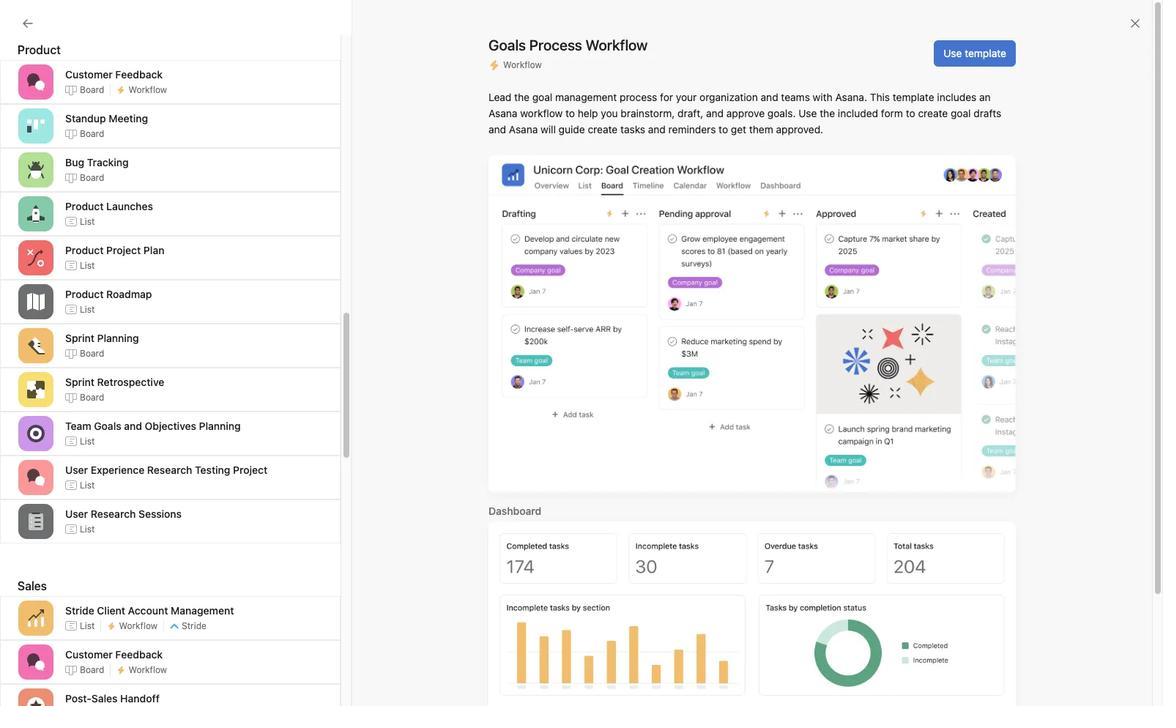 Task type: describe. For each thing, give the bounding box(es) containing it.
invite
[[41, 681, 68, 693]]

sprint for sprint planning
[[65, 332, 95, 344]]

1 feedback from the top
[[115, 68, 163, 80]]

testing
[[195, 464, 230, 476]]

2 vertical spatial goals
[[94, 420, 121, 432]]

template inside button
[[965, 47, 1007, 59]]

home
[[38, 50, 66, 62]]

list for launches
[[80, 216, 95, 227]]

24
[[995, 185, 1006, 196]]

reminders
[[669, 123, 716, 136]]

messages link
[[482, 89, 531, 108]]

first
[[55, 288, 74, 300]]

1 customer from the top
[[65, 68, 113, 80]]

roadmap
[[106, 288, 152, 300]]

template inside lead the goal management process for your organization and teams with asana. this template includes an asana workflow to help you brainstorm, draft, and approve goals. use the included form to create goal drafts and asana will guide create tasks and reminders to get them approved.
[[893, 91, 935, 103]]

asana.
[[836, 91, 868, 103]]

list for research
[[80, 524, 95, 535]]

stride for stride client account management
[[65, 604, 94, 617]]

plan inside cell
[[337, 184, 357, 197]]

meeting
[[109, 112, 148, 124]]

approve
[[727, 107, 765, 119]]

0 horizontal spatial dashboard
[[287, 89, 340, 101]]

workflow down account
[[119, 620, 158, 631]]

my for my tasks
[[38, 73, 52, 86]]

drafts
[[974, 107, 1002, 119]]

insights element
[[0, 133, 176, 233]]

dashboard link
[[287, 89, 340, 108]]

–
[[969, 185, 974, 196]]

and left objectives
[[124, 420, 142, 432]]

my first portfolio
[[240, 62, 349, 78]]

0 vertical spatial goal
[[533, 91, 553, 103]]

handoff
[[120, 692, 160, 705]]

team button
[[0, 314, 44, 331]]

use inside button
[[944, 47, 963, 59]]

standup meeting
[[65, 112, 148, 124]]

product project plan
[[65, 244, 165, 256]]

goals link
[[9, 207, 167, 230]]

management
[[171, 604, 234, 617]]

lead
[[489, 91, 512, 103]]

2 cell from the left
[[1022, 177, 1110, 204]]

js
[[995, 66, 1005, 77]]

sprint for sprint retrospective
[[65, 376, 95, 388]]

functional inside cell
[[252, 184, 299, 197]]

form
[[881, 107, 904, 119]]

cross-functional project plan link inside cross-functional project plan cell
[[220, 183, 357, 199]]

product launches image
[[27, 205, 45, 223]]

portfolios link
[[9, 183, 167, 207]]

approved.
[[776, 123, 824, 136]]

product for product
[[18, 43, 61, 56]]

ago
[[749, 185, 765, 196]]

sessions
[[139, 507, 182, 520]]

insights button
[[0, 138, 56, 155]]

1 vertical spatial the
[[820, 107, 836, 119]]

tracking
[[87, 156, 129, 168]]

1 vertical spatial cross-functional project plan link
[[9, 259, 176, 283]]

post-sales handoff
[[65, 692, 160, 705]]

2 horizontal spatial to
[[906, 107, 916, 119]]

first portfolio
[[264, 62, 349, 78]]

tasks inside lead the goal management process for your organization and teams with asana. this template includes an asana workflow to help you brainstorm, draft, and approve goals. use the included form to create goal drafts and asana will guide create tasks and reminders to get them approved.
[[621, 123, 646, 136]]

close image
[[1130, 18, 1142, 29]]

today
[[942, 185, 966, 196]]

bug
[[65, 156, 84, 168]]

use inside lead the goal management process for your organization and teams with asana. this template includes an asana workflow to help you brainstorm, draft, and approve goals. use the included form to create goal drafts and asana will guide create tasks and reminders to get them approved.
[[799, 107, 817, 119]]

workspace
[[55, 341, 106, 353]]

sprint planning
[[65, 332, 139, 344]]

global element
[[0, 36, 176, 124]]

1
[[712, 185, 716, 196]]

portfolios
[[38, 188, 83, 201]]

standup
[[65, 112, 106, 124]]

guide
[[559, 123, 585, 136]]

status
[[650, 158, 677, 169]]

stride client account management
[[65, 604, 234, 617]]

inbox link
[[9, 92, 167, 115]]

them
[[750, 123, 774, 136]]

list for project
[[80, 260, 95, 271]]

1 vertical spatial dashboard
[[489, 505, 542, 517]]

1 customer feedback image from the top
[[27, 73, 45, 91]]

my workspace link
[[9, 336, 167, 359]]

list for goals
[[80, 436, 95, 447]]

product for product project plan
[[65, 244, 104, 256]]

with
[[813, 91, 833, 103]]

tasks inside the global element
[[55, 73, 80, 86]]

1 board from the top
[[80, 84, 104, 95]]

0%
[[846, 185, 859, 196]]

product launches
[[65, 200, 153, 212]]

bug tracking
[[65, 156, 129, 168]]

track
[[682, 185, 703, 196]]

workflow up handoff
[[129, 664, 167, 675]]

objectives
[[145, 420, 196, 432]]

team for team goals and objectives planning
[[65, 420, 91, 432]]

sprint retrospective
[[65, 376, 164, 388]]

minute
[[718, 185, 747, 196]]

inbox
[[38, 97, 64, 109]]

included
[[838, 107, 879, 119]]

cross-functional project plan cell
[[176, 177, 644, 206]]

0 vertical spatial planning
[[97, 332, 139, 344]]

bug tracking image
[[27, 161, 45, 179]]

user experience research testing project image
[[27, 469, 45, 487]]

this
[[870, 91, 890, 103]]

and down organization
[[706, 107, 724, 119]]

and down messages link
[[489, 123, 506, 136]]

workflow up 'meeting'
[[129, 84, 167, 95]]

you
[[601, 107, 618, 119]]

go back image
[[22, 18, 34, 29]]

account
[[128, 604, 168, 617]]

plan
[[144, 244, 165, 256]]

my tasks
[[38, 73, 80, 86]]

messages
[[482, 89, 531, 101]]

my for my first portfolio
[[38, 288, 52, 300]]

product roadmap
[[65, 288, 152, 300]]

1 minute ago
[[712, 185, 765, 196]]

row containing status
[[176, 150, 1164, 177]]

and up goals. at the right of page
[[761, 91, 779, 103]]

experience
[[91, 464, 145, 476]]

nov
[[977, 185, 993, 196]]

my tasks link
[[9, 68, 167, 92]]



Task type: vqa. For each thing, say whether or not it's contained in the screenshot.


Task type: locate. For each thing, give the bounding box(es) containing it.
list up my first portfolio link
[[80, 260, 95, 271]]

1 horizontal spatial cross-functional project plan link
[[220, 183, 357, 199]]

team inside dropdown button
[[18, 316, 44, 328]]

0 vertical spatial tasks
[[55, 73, 80, 86]]

insights
[[18, 140, 56, 152]]

1 horizontal spatial goal
[[951, 107, 971, 119]]

date
[[942, 158, 961, 169]]

team right team goals and objectives planning image
[[65, 420, 91, 432]]

feedback
[[115, 68, 163, 80], [115, 648, 163, 661]]

create down the includes at the top of page
[[919, 107, 948, 119]]

0 vertical spatial cross-
[[220, 184, 252, 197]]

1 vertical spatial project
[[233, 464, 268, 476]]

1 vertical spatial research
[[91, 507, 136, 520]]

sprint
[[65, 332, 95, 344], [65, 376, 95, 388]]

workflow
[[520, 107, 563, 119]]

functional inside the projects element
[[70, 265, 117, 277]]

0 vertical spatial goals
[[489, 37, 526, 53]]

0 horizontal spatial the
[[515, 91, 530, 103]]

project right testing
[[233, 464, 268, 476]]

0 vertical spatial user
[[65, 464, 88, 476]]

cell
[[643, 177, 790, 204], [1022, 177, 1110, 204]]

list box
[[409, 6, 761, 29]]

0 vertical spatial feedback
[[115, 68, 163, 80]]

1 vertical spatial customer feedback
[[65, 648, 163, 661]]

project left plan
[[106, 244, 141, 256]]

customer feedback up inbox link
[[65, 68, 163, 80]]

7 list from the top
[[80, 620, 95, 631]]

0 horizontal spatial cell
[[643, 177, 790, 204]]

project
[[106, 244, 141, 256], [233, 464, 268, 476]]

product roadmap image
[[27, 293, 45, 311]]

will
[[541, 123, 556, 136]]

0 horizontal spatial team
[[18, 316, 44, 328]]

1 vertical spatial sprint
[[65, 376, 95, 388]]

3 board from the top
[[80, 172, 104, 183]]

0 vertical spatial functional
[[252, 184, 299, 197]]

project
[[301, 184, 335, 197], [120, 265, 153, 277]]

1 vertical spatial plan
[[156, 265, 176, 277]]

customer feedback image
[[27, 73, 45, 91], [27, 654, 45, 671]]

1 vertical spatial team
[[65, 420, 91, 432]]

0 horizontal spatial planning
[[97, 332, 139, 344]]

cross- inside cell
[[220, 184, 252, 197]]

0 horizontal spatial cross-functional project plan
[[38, 265, 176, 277]]

1 horizontal spatial template
[[965, 47, 1007, 59]]

an
[[980, 91, 991, 103]]

1 horizontal spatial use
[[944, 47, 963, 59]]

0 horizontal spatial research
[[91, 507, 136, 520]]

team goals and objectives planning
[[65, 420, 241, 432]]

process
[[620, 91, 658, 103]]

5 board from the top
[[80, 392, 104, 403]]

plan inside the projects element
[[156, 265, 176, 277]]

use up the includes at the top of page
[[944, 47, 963, 59]]

reporting
[[38, 165, 84, 177]]

4 board from the top
[[80, 348, 104, 359]]

projects button
[[0, 239, 57, 254]]

user experience research testing project
[[65, 464, 268, 476]]

1 horizontal spatial stride
[[182, 620, 207, 631]]

research down experience
[[91, 507, 136, 520]]

0 vertical spatial plan
[[337, 184, 357, 197]]

my left first
[[38, 288, 52, 300]]

use up the approved.
[[799, 107, 817, 119]]

0 vertical spatial customer feedback image
[[27, 73, 45, 91]]

get
[[731, 123, 747, 136]]

0 vertical spatial team
[[18, 316, 44, 328]]

0 vertical spatial the
[[515, 91, 530, 103]]

planning
[[97, 332, 139, 344], [199, 420, 241, 432]]

0 horizontal spatial use
[[799, 107, 817, 119]]

tasks down home
[[55, 73, 80, 86]]

to left get
[[719, 123, 729, 136]]

customer feedback image up invite button
[[27, 654, 45, 671]]

1 sprint from the top
[[65, 332, 95, 344]]

cross- inside the projects element
[[38, 265, 70, 277]]

product project plan image
[[27, 249, 45, 267]]

feedback up handoff
[[115, 648, 163, 661]]

the right lead
[[515, 91, 530, 103]]

sales left handoff
[[91, 692, 118, 705]]

goals for goals process workflow
[[489, 37, 526, 53]]

today – nov 24
[[942, 185, 1006, 196]]

research left testing
[[147, 464, 192, 476]]

2 list from the top
[[80, 260, 95, 271]]

board up 'post-'
[[80, 664, 104, 675]]

feedback up 'meeting'
[[115, 68, 163, 80]]

0 horizontal spatial tasks
[[55, 73, 80, 86]]

goal
[[533, 91, 553, 103], [951, 107, 971, 119]]

to up guide
[[566, 107, 575, 119]]

2 feedback from the top
[[115, 648, 163, 661]]

home link
[[9, 45, 167, 68]]

1 vertical spatial functional
[[70, 265, 117, 277]]

management
[[555, 91, 617, 103]]

list down portfolios link
[[80, 216, 95, 227]]

0 horizontal spatial plan
[[156, 265, 176, 277]]

list image
[[202, 187, 211, 195]]

my for my first portfolio
[[240, 62, 261, 78]]

0 vertical spatial stride
[[65, 604, 94, 617]]

help
[[578, 107, 598, 119]]

my left the first portfolio in the top left of the page
[[240, 62, 261, 78]]

0 horizontal spatial goal
[[533, 91, 553, 103]]

list right stride client account management icon
[[80, 620, 95, 631]]

cross- up first
[[38, 265, 70, 277]]

to right form
[[906, 107, 916, 119]]

sales inside 'dropdown button'
[[91, 692, 118, 705]]

portfolio
[[77, 288, 116, 300]]

goal up 'workflow'
[[533, 91, 553, 103]]

standup meeting image
[[27, 117, 45, 135]]

customer feedback up post-sales handoff
[[65, 648, 163, 661]]

goals process workflow
[[489, 37, 648, 53]]

my first portfolio link
[[9, 283, 167, 306]]

goals
[[489, 37, 526, 53], [38, 212, 65, 224], [94, 420, 121, 432]]

1 horizontal spatial cross-
[[220, 184, 252, 197]]

invite button
[[14, 674, 77, 701]]

board down bug tracking
[[80, 172, 104, 183]]

2 customer feedback from the top
[[65, 648, 163, 661]]

customer feedback for first customer feedback image from the top
[[65, 68, 163, 80]]

1 horizontal spatial to
[[719, 123, 729, 136]]

workflow up messages
[[503, 59, 542, 70]]

1 vertical spatial feedback
[[115, 648, 163, 661]]

board for planning
[[80, 348, 104, 359]]

goals up messages
[[489, 37, 526, 53]]

1 horizontal spatial research
[[147, 464, 192, 476]]

1 horizontal spatial team
[[65, 420, 91, 432]]

2 customer from the top
[[65, 648, 113, 661]]

team
[[18, 316, 44, 328], [65, 420, 91, 432]]

sprint retrospective image
[[27, 381, 45, 399]]

user left experience
[[65, 464, 88, 476]]

1 vertical spatial user
[[65, 507, 88, 520]]

list
[[80, 216, 95, 227], [80, 260, 95, 271], [80, 304, 95, 315], [80, 436, 95, 447], [80, 480, 95, 491], [80, 524, 95, 535], [80, 620, 95, 631]]

organization
[[700, 91, 758, 103]]

cross- right list icon
[[220, 184, 252, 197]]

2 user from the top
[[65, 507, 88, 520]]

1 vertical spatial project
[[120, 265, 153, 277]]

0 vertical spatial customer
[[65, 68, 113, 80]]

1 horizontal spatial goals
[[94, 420, 121, 432]]

projects element
[[0, 233, 176, 309]]

6 list from the top
[[80, 524, 95, 535]]

1 horizontal spatial the
[[820, 107, 836, 119]]

1 horizontal spatial tasks
[[621, 123, 646, 136]]

0 horizontal spatial cross-functional project plan link
[[9, 259, 176, 283]]

4 list from the top
[[80, 436, 95, 447]]

1 cell from the left
[[643, 177, 790, 204]]

user research sessions image
[[27, 513, 45, 531]]

my inside the global element
[[38, 73, 52, 86]]

on
[[668, 185, 680, 196]]

stride down management
[[182, 620, 207, 631]]

1 vertical spatial customer feedback image
[[27, 654, 45, 671]]

0 vertical spatial project
[[301, 184, 335, 197]]

1 horizontal spatial functional
[[252, 184, 299, 197]]

0 vertical spatial template
[[965, 47, 1007, 59]]

5 list from the top
[[80, 480, 95, 491]]

asana down lead
[[489, 107, 518, 119]]

board up standup
[[80, 84, 104, 95]]

1 vertical spatial goal
[[951, 107, 971, 119]]

retrospective
[[97, 376, 164, 388]]

user right user research sessions icon
[[65, 507, 88, 520]]

and down brainstorm,
[[648, 123, 666, 136]]

cross-functional project plan inside cell
[[220, 184, 357, 197]]

stride left client
[[65, 604, 94, 617]]

user for user research sessions
[[65, 507, 88, 520]]

board down standup
[[80, 128, 104, 139]]

1 horizontal spatial plan
[[337, 184, 357, 197]]

template
[[965, 47, 1007, 59], [893, 91, 935, 103]]

board for tracking
[[80, 172, 104, 183]]

use template
[[944, 47, 1007, 59]]

1 horizontal spatial project
[[233, 464, 268, 476]]

1 vertical spatial customer
[[65, 648, 113, 661]]

client
[[97, 604, 125, 617]]

functional up portfolio
[[70, 265, 117, 277]]

my up inbox
[[38, 73, 52, 86]]

2 horizontal spatial goals
[[489, 37, 526, 53]]

includes
[[938, 91, 977, 103]]

team down product roadmap icon
[[18, 316, 44, 328]]

0 horizontal spatial project
[[106, 244, 141, 256]]

teams
[[781, 91, 810, 103]]

cross-functional project plan row
[[176, 177, 1164, 206]]

my inside teams "element"
[[38, 341, 52, 353]]

project inside cell
[[301, 184, 335, 197]]

sprint planning image
[[27, 337, 45, 355]]

1 horizontal spatial create
[[919, 107, 948, 119]]

1 horizontal spatial dashboard
[[489, 505, 542, 517]]

lead the goal management process for your organization and teams with asana. this template includes an asana workflow to help you brainstorm, draft, and approve goals. use the included form to create goal drafts and asana will guide create tasks and reminders to get them approved.
[[489, 91, 1002, 136]]

1 horizontal spatial project
[[301, 184, 335, 197]]

0 horizontal spatial functional
[[70, 265, 117, 277]]

0 vertical spatial dashboard
[[287, 89, 340, 101]]

on track
[[668, 185, 703, 196]]

the down with
[[820, 107, 836, 119]]

customer up inbox link
[[65, 68, 113, 80]]

brainstorm,
[[621, 107, 675, 119]]

for
[[660, 91, 673, 103]]

list up experience
[[80, 436, 95, 447]]

list down user research sessions
[[80, 524, 95, 535]]

use template button
[[935, 40, 1016, 67]]

list down experience
[[80, 480, 95, 491]]

team for team
[[18, 316, 44, 328]]

cross-functional project plan
[[220, 184, 357, 197], [38, 265, 176, 277]]

projects
[[18, 240, 57, 252]]

post-
[[65, 692, 91, 705]]

2 row from the top
[[176, 177, 1164, 178]]

goals down portfolios
[[38, 212, 65, 224]]

cell containing on track
[[643, 177, 790, 204]]

list for experience
[[80, 480, 95, 491]]

my
[[240, 62, 261, 78], [38, 73, 52, 86], [38, 288, 52, 300], [38, 341, 52, 353]]

0 vertical spatial use
[[944, 47, 963, 59]]

asana
[[489, 107, 518, 119], [509, 123, 538, 136]]

product for product launches
[[65, 200, 104, 212]]

1 list from the top
[[80, 216, 95, 227]]

cross-functional project plan inside the projects element
[[38, 265, 176, 277]]

0 vertical spatial cross-functional project plan
[[220, 184, 357, 197]]

1 row from the top
[[176, 150, 1164, 177]]

my first portfolio
[[38, 288, 116, 300]]

post-sales handoff button
[[0, 684, 341, 706]]

tasks down brainstorm,
[[621, 123, 646, 136]]

6 board from the top
[[80, 664, 104, 675]]

asana down 'workflow'
[[509, 123, 538, 136]]

0 vertical spatial sprint
[[65, 332, 95, 344]]

tasks
[[55, 73, 80, 86], [621, 123, 646, 136]]

goals down sprint retrospective
[[94, 420, 121, 432]]

product
[[18, 43, 61, 56], [65, 200, 104, 212], [65, 244, 104, 256], [65, 288, 104, 300]]

customer feedback image up inbox
[[27, 73, 45, 91]]

2 customer feedback image from the top
[[27, 654, 45, 671]]

plan
[[337, 184, 357, 197], [156, 265, 176, 277]]

list for roadmap
[[80, 304, 95, 315]]

to
[[566, 107, 575, 119], [906, 107, 916, 119], [719, 123, 729, 136]]

0 horizontal spatial to
[[566, 107, 575, 119]]

your
[[676, 91, 697, 103]]

goals inside goals link
[[38, 212, 65, 224]]

stride for stride
[[182, 620, 207, 631]]

my for my workspace
[[38, 341, 52, 353]]

0 horizontal spatial sales
[[18, 580, 47, 593]]

my down team dropdown button
[[38, 341, 52, 353]]

draft,
[[678, 107, 704, 119]]

planning up sprint retrospective
[[97, 332, 139, 344]]

hide sidebar image
[[19, 12, 31, 23]]

my inside the projects element
[[38, 288, 52, 300]]

1 vertical spatial goals
[[38, 212, 65, 224]]

and
[[761, 91, 779, 103], [706, 107, 724, 119], [489, 123, 506, 136], [648, 123, 666, 136], [124, 420, 142, 432]]

board down sprint retrospective
[[80, 392, 104, 403]]

1 vertical spatial tasks
[[621, 123, 646, 136]]

process workflow
[[530, 37, 648, 53]]

template up form
[[893, 91, 935, 103]]

functional right list icon
[[252, 184, 299, 197]]

template up js
[[965, 47, 1007, 59]]

sales up stride client account management icon
[[18, 580, 47, 593]]

0 vertical spatial create
[[919, 107, 948, 119]]

planning up testing
[[199, 420, 241, 432]]

goals for goals
[[38, 212, 65, 224]]

1 horizontal spatial cross-functional project plan
[[220, 184, 357, 197]]

list down portfolio
[[80, 304, 95, 315]]

1 user from the top
[[65, 464, 88, 476]]

0 horizontal spatial stride
[[65, 604, 94, 617]]

0 vertical spatial asana
[[489, 107, 518, 119]]

board down sprint planning
[[80, 348, 104, 359]]

research
[[147, 464, 192, 476], [91, 507, 136, 520]]

post-sales handoff image
[[27, 698, 45, 706]]

customer up 'post-'
[[65, 648, 113, 661]]

1 vertical spatial sales
[[91, 692, 118, 705]]

create down you
[[588, 123, 618, 136]]

2 sprint from the top
[[65, 376, 95, 388]]

0 vertical spatial project
[[106, 244, 141, 256]]

1 vertical spatial stride
[[182, 620, 207, 631]]

user for user experience research testing project
[[65, 464, 88, 476]]

0 horizontal spatial create
[[588, 123, 618, 136]]

1 horizontal spatial sales
[[91, 692, 118, 705]]

0 vertical spatial cross-functional project plan link
[[220, 183, 357, 199]]

team goals and objectives planning image
[[27, 425, 45, 443]]

1 vertical spatial use
[[799, 107, 817, 119]]

use
[[944, 47, 963, 59], [799, 107, 817, 119]]

customer feedback for 1st customer feedback image from the bottom of the page
[[65, 648, 163, 661]]

board for retrospective
[[80, 392, 104, 403]]

board for meeting
[[80, 128, 104, 139]]

3 list from the top
[[80, 304, 95, 315]]

cross-functional project plan link
[[220, 183, 357, 199], [9, 259, 176, 283]]

stride client account management image
[[27, 610, 45, 627]]

product for product roadmap
[[65, 288, 104, 300]]

1 horizontal spatial planning
[[199, 420, 241, 432]]

0 vertical spatial customer feedback
[[65, 68, 163, 80]]

1 vertical spatial create
[[588, 123, 618, 136]]

0 horizontal spatial template
[[893, 91, 935, 103]]

1 vertical spatial cross-
[[38, 265, 70, 277]]

2 board from the top
[[80, 128, 104, 139]]

goal down the includes at the top of page
[[951, 107, 971, 119]]

goals.
[[768, 107, 796, 119]]

1 vertical spatial cross-functional project plan
[[38, 265, 176, 277]]

0 horizontal spatial goals
[[38, 212, 65, 224]]

create
[[919, 107, 948, 119], [588, 123, 618, 136]]

1 vertical spatial asana
[[509, 123, 538, 136]]

0 vertical spatial sales
[[18, 580, 47, 593]]

0 horizontal spatial cross-
[[38, 265, 70, 277]]

teams element
[[0, 309, 176, 362]]

row
[[176, 150, 1164, 177], [176, 177, 1164, 178]]

my workspace
[[38, 341, 106, 353]]

workflow
[[503, 59, 542, 70], [129, 84, 167, 95], [119, 620, 158, 631], [129, 664, 167, 675]]

1 vertical spatial planning
[[199, 420, 241, 432]]

0 vertical spatial research
[[147, 464, 192, 476]]

dashboard
[[287, 89, 340, 101], [489, 505, 542, 517]]

1 horizontal spatial cell
[[1022, 177, 1110, 204]]

1 vertical spatial template
[[893, 91, 935, 103]]

reporting link
[[9, 160, 167, 183]]

1 customer feedback from the top
[[65, 68, 163, 80]]



